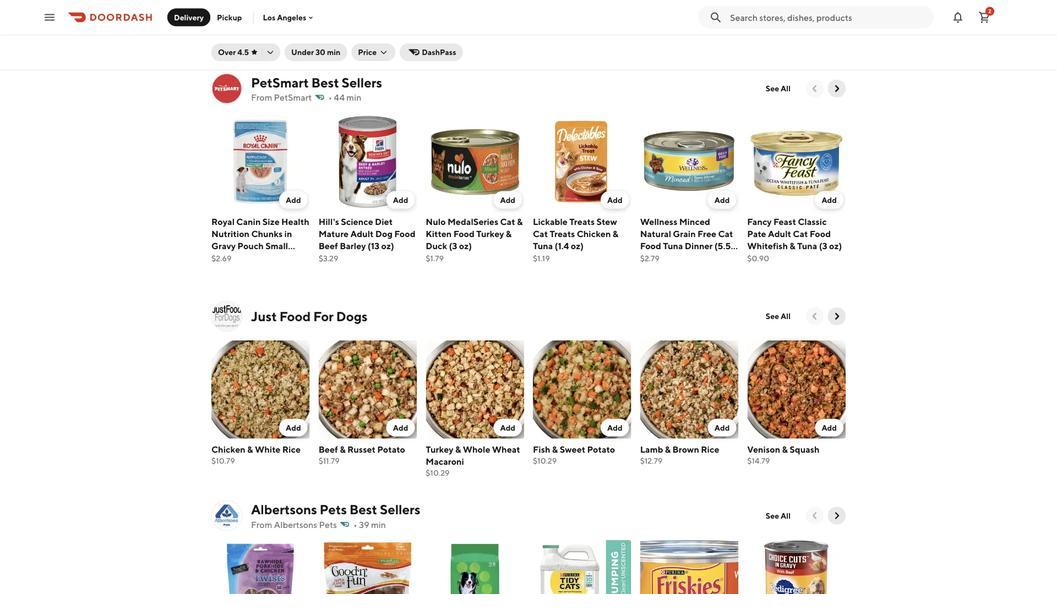 Task type: vqa. For each thing, say whether or not it's contained in the screenshot.
the topmost ramen
no



Task type: locate. For each thing, give the bounding box(es) containing it.
oz)
[[382, 241, 394, 251], [459, 241, 472, 251], [571, 241, 584, 251], [830, 241, 842, 251], [273, 253, 286, 263], [640, 253, 653, 263]]

petsmart best sellers
[[251, 75, 382, 90]]

hill's science diet mature adult dog food beef barley (13 oz) $3.29
[[319, 217, 416, 263]]

pets down albertsons pets best sellers
[[319, 520, 337, 531]]

lickable
[[533, 217, 568, 227]]

1 horizontal spatial potato
[[588, 445, 615, 455]]

science
[[341, 217, 373, 227]]

2 vertical spatial see all link
[[760, 508, 798, 525]]

turkey up macaroni
[[426, 445, 454, 455]]

1 vertical spatial all
[[781, 312, 791, 321]]

wellness
[[640, 217, 678, 227]]

1 from from the top
[[251, 92, 272, 103]]

venison
[[748, 445, 781, 455]]

2 rice from the left
[[701, 445, 720, 455]]

1 adult from the left
[[351, 229, 374, 239]]

fancy feast classic pate adult cat food whitefish & tuna (3 oz) $0.90
[[748, 217, 842, 263]]

0 horizontal spatial turkey
[[426, 445, 454, 455]]

2 vertical spatial previous button of carousel image
[[810, 511, 821, 522]]

1 previous button of carousel image from the top
[[810, 83, 821, 94]]

(1.4
[[555, 241, 569, 251]]

see all link for petsmart best sellers
[[760, 80, 798, 98]]

best up 44
[[311, 75, 339, 90]]

2 all from the top
[[781, 312, 791, 321]]

treats up (1.4
[[550, 229, 575, 239]]

chicken
[[577, 229, 611, 239], [212, 445, 246, 455]]

potato inside the 'beef & russet potato $11.79'
[[378, 445, 405, 455]]

adult for &
[[768, 229, 792, 239]]

rice right white
[[282, 445, 301, 455]]

1 horizontal spatial tuna
[[663, 241, 683, 251]]

$13.49
[[640, 26, 664, 35]]

pets
[[320, 502, 347, 518], [319, 520, 337, 531]]

see for petsmart best sellers
[[766, 84, 780, 93]]

treats left stew
[[570, 217, 595, 227]]

pets up from albertsons pets
[[320, 502, 347, 518]]

• 44 min
[[329, 92, 362, 103]]

potato right sweet
[[588, 445, 615, 455]]

food inside hill's science diet mature adult dog food beef barley (13 oz) $3.29
[[395, 229, 416, 239]]

los angeles button
[[263, 13, 315, 22]]

albertsons pets best sellers
[[251, 502, 421, 518]]

0 vertical spatial turkey
[[477, 229, 504, 239]]

& inside fancy feast classic pate adult cat food whitefish & tuna (3 oz) $0.90
[[790, 241, 796, 251]]

albertsons
[[251, 502, 317, 518], [274, 520, 317, 531]]

$10.29 inside fish & sweet potato $10.29
[[533, 457, 557, 466]]

chicken up $10.79
[[212, 445, 246, 455]]

from down over 4.5 button
[[251, 92, 272, 103]]

& inside venison & squash $14.79
[[782, 445, 788, 455]]

1 see all from the top
[[766, 84, 791, 93]]

0 vertical spatial petsmart
[[251, 75, 309, 90]]

hill's science diet mature adult dog food beef barley (13 oz) image
[[319, 113, 417, 211]]

1 beef from the top
[[319, 241, 338, 251]]

2 see all from the top
[[766, 312, 791, 321]]

potato inside fish & sweet potato $10.29
[[588, 445, 615, 455]]

1 tuna from the left
[[533, 241, 553, 251]]

2 see from the top
[[766, 312, 780, 321]]

2 horizontal spatial (3
[[819, 241, 828, 251]]

2 beef from the top
[[319, 445, 338, 455]]

0 vertical spatial see
[[766, 84, 780, 93]]

see all for petsmart best sellers
[[766, 84, 791, 93]]

1 horizontal spatial chicken
[[577, 229, 611, 239]]

0 vertical spatial $10.29
[[533, 457, 557, 466]]

tuna down the grain on the top
[[663, 241, 683, 251]]

best up 39 at the left bottom of page
[[350, 502, 377, 518]]

chicken down stew
[[577, 229, 611, 239]]

turkey inside turkey & whole wheat macaroni $10.29
[[426, 445, 454, 455]]

just food for dogs link
[[212, 301, 368, 332]]

white
[[255, 445, 281, 455]]

iams proactive health dog food dry adult minichunks small kibble with real chicken (7 lb) image
[[426, 541, 524, 595]]

0 vertical spatial previous button of carousel image
[[810, 83, 821, 94]]

min right 44
[[347, 92, 362, 103]]

2 adult from the left
[[768, 229, 792, 239]]

adult inside hill's science diet mature adult dog food beef barley (13 oz) $3.29
[[351, 229, 374, 239]]

from up signature pet care twist rawhide dog treats porkhide & chicken (10 ct) image
[[251, 520, 272, 531]]

price button
[[352, 44, 396, 61]]

rice inside lamb & brown rice $12.79
[[701, 445, 720, 455]]

$3.29
[[319, 254, 339, 263]]

cat down "lickable"
[[533, 229, 548, 239]]

1 horizontal spatial adult
[[768, 229, 792, 239]]

pickup button
[[210, 9, 249, 26]]

wheat
[[492, 445, 520, 455]]

treats
[[570, 217, 595, 227], [550, 229, 575, 239]]

2 horizontal spatial tuna
[[798, 241, 818, 251]]

0 vertical spatial min
[[327, 48, 341, 57]]

food down classic
[[810, 229, 831, 239]]

1 horizontal spatial turkey
[[477, 229, 504, 239]]

petsmart up the from petsmart in the left of the page
[[251, 75, 309, 90]]

0 horizontal spatial rice
[[282, 445, 301, 455]]

cat inside 'lickable treats stew cat treats chicken & tuna (1.4 oz) $1.19'
[[533, 229, 548, 239]]

wellness minced natural grain free cat food tuna dinner (5.5 oz) image
[[640, 113, 739, 211]]

30
[[316, 48, 326, 57]]

albertsons down albertsons pets best sellers
[[274, 520, 317, 531]]

rice
[[282, 445, 301, 455], [701, 445, 720, 455]]

2 vertical spatial all
[[781, 512, 791, 521]]

min for best
[[347, 92, 362, 103]]

3 previous button of carousel image from the top
[[810, 511, 821, 522]]

1 rice from the left
[[282, 445, 301, 455]]

dashpass
[[422, 48, 456, 57]]

turkey down medalseries
[[477, 229, 504, 239]]

food right dog
[[395, 229, 416, 239]]

• for pets
[[354, 520, 357, 531]]

1 vertical spatial best
[[350, 502, 377, 518]]

food down pouch
[[240, 253, 261, 263]]

next button of carousel image
[[832, 83, 843, 94]]

albertsons up from albertsons pets
[[251, 502, 317, 518]]

$69.48
[[426, 26, 451, 35]]

rice for chicken & white rice
[[282, 445, 301, 455]]

min
[[327, 48, 341, 57], [347, 92, 362, 103], [371, 520, 386, 531]]

& inside lamb & brown rice $12.79
[[665, 445, 671, 455]]

lickable treats stew cat treats chicken & tuna (1.4 oz) $1.19
[[533, 217, 619, 263]]

all
[[781, 84, 791, 93], [781, 312, 791, 321], [781, 512, 791, 521]]

petsmart down "petsmart best sellers"
[[274, 92, 312, 103]]

0 horizontal spatial adult
[[351, 229, 374, 239]]

adult down the science
[[351, 229, 374, 239]]

& inside turkey & whole wheat macaroni $10.29
[[456, 445, 461, 455]]

0 vertical spatial see all link
[[760, 80, 798, 98]]

all for albertsons pets best sellers
[[781, 512, 791, 521]]

add button
[[279, 192, 308, 209], [279, 192, 308, 209], [387, 192, 415, 209], [387, 192, 415, 209], [494, 192, 522, 209], [494, 192, 522, 209], [601, 192, 629, 209], [601, 192, 629, 209], [708, 192, 737, 209], [708, 192, 737, 209], [816, 192, 844, 209], [816, 192, 844, 209], [279, 420, 308, 437], [387, 420, 415, 437], [494, 420, 522, 437], [601, 420, 629, 437], [708, 420, 737, 437], [816, 420, 844, 437]]

0 vertical spatial chicken
[[577, 229, 611, 239]]

diet
[[375, 217, 393, 227]]

royal canin size health nutrition chunks in gravy pouch small puppy food (3 oz) image
[[212, 113, 310, 211]]

sellers up • 44 min
[[342, 75, 382, 90]]

0 vertical spatial from
[[251, 92, 272, 103]]

1 horizontal spatial best
[[350, 502, 377, 518]]

fish & sweet potato $10.29
[[533, 445, 615, 466]]

1 vertical spatial from
[[251, 520, 272, 531]]

under 30 min button
[[285, 44, 347, 61]]

1 vertical spatial see all
[[766, 312, 791, 321]]

0 vertical spatial see all
[[766, 84, 791, 93]]

2 potato from the left
[[588, 445, 615, 455]]

cat right medalseries
[[500, 217, 515, 227]]

sellers
[[342, 75, 382, 90], [380, 502, 421, 518]]

2 vertical spatial min
[[371, 520, 386, 531]]

food down medalseries
[[454, 229, 475, 239]]

& inside fish & sweet potato $10.29
[[552, 445, 558, 455]]

3 see all link from the top
[[760, 508, 798, 525]]

1 all from the top
[[781, 84, 791, 93]]

0 vertical spatial •
[[329, 92, 332, 103]]

min for pets
[[371, 520, 386, 531]]

just food for dogs
[[251, 309, 368, 324]]

& inside chicken & white rice $10.79
[[247, 445, 253, 455]]

1 horizontal spatial •
[[354, 520, 357, 531]]

royal canin size health nutrition chunks in gravy pouch small puppy food (3 oz)
[[212, 217, 309, 263]]

$14.79
[[748, 457, 770, 466]]

(3 right duck
[[449, 241, 458, 251]]

next button of carousel image
[[832, 311, 843, 322], [832, 511, 843, 522]]

1 vertical spatial beef
[[319, 445, 338, 455]]

petsmart
[[251, 75, 309, 90], [274, 92, 312, 103]]

rice right brown
[[701, 445, 720, 455]]

hill's
[[319, 217, 339, 227]]

royal
[[212, 217, 235, 227]]

oz) inside nulo medalseries cat & kitten food turkey & duck (3 oz) $1.79
[[459, 241, 472, 251]]

under 30 min
[[291, 48, 341, 57]]

fancy
[[748, 217, 772, 227]]

price
[[358, 48, 377, 57]]

1 horizontal spatial min
[[347, 92, 362, 103]]

3 see from the top
[[766, 512, 780, 521]]

1 potato from the left
[[378, 445, 405, 455]]

2 vertical spatial see
[[766, 512, 780, 521]]

$10.29 down fish on the bottom right of the page
[[533, 457, 557, 466]]

2 vertical spatial see all
[[766, 512, 791, 521]]

tuna inside wellness minced natural grain free cat food tuna dinner (5.5 oz)
[[663, 241, 683, 251]]

stew
[[597, 217, 617, 227]]

delivery
[[174, 13, 204, 22]]

1 horizontal spatial rice
[[701, 445, 720, 455]]

(3 down small
[[263, 253, 271, 263]]

1 vertical spatial $10.29
[[426, 469, 450, 478]]

adult inside fancy feast classic pate adult cat food whitefish & tuna (3 oz) $0.90
[[768, 229, 792, 239]]

2 see all link from the top
[[760, 308, 798, 326]]

oz) inside 'lickable treats stew cat treats chicken & tuna (1.4 oz) $1.19'
[[571, 241, 584, 251]]

2 horizontal spatial min
[[371, 520, 386, 531]]

&
[[517, 217, 523, 227], [506, 229, 512, 239], [613, 229, 619, 239], [790, 241, 796, 251], [247, 445, 253, 455], [340, 445, 346, 455], [456, 445, 461, 455], [552, 445, 558, 455], [665, 445, 671, 455], [782, 445, 788, 455]]

0 horizontal spatial potato
[[378, 445, 405, 455]]

previous button of carousel image
[[810, 83, 821, 94], [810, 311, 821, 322], [810, 511, 821, 522]]

$10.29 inside turkey & whole wheat macaroni $10.29
[[426, 469, 450, 478]]

1 vertical spatial •
[[354, 520, 357, 531]]

1 vertical spatial previous button of carousel image
[[810, 311, 821, 322]]

0 horizontal spatial (3
[[263, 253, 271, 263]]

cat down classic
[[793, 229, 808, 239]]

canin
[[237, 217, 261, 227]]

oz) inside hill's science diet mature adult dog food beef barley (13 oz) $3.29
[[382, 241, 394, 251]]

mature
[[319, 229, 349, 239]]

angeles
[[277, 13, 306, 22]]

• left 44
[[329, 92, 332, 103]]

0 horizontal spatial chicken
[[212, 445, 246, 455]]

0 vertical spatial beef
[[319, 241, 338, 251]]

1 see from the top
[[766, 84, 780, 93]]

beef up "$3.29"
[[319, 241, 338, 251]]

tuna down classic
[[798, 241, 818, 251]]

min right 30
[[327, 48, 341, 57]]

food inside wellness minced natural grain free cat food tuna dinner (5.5 oz)
[[640, 241, 662, 251]]

0 horizontal spatial $10.29
[[426, 469, 450, 478]]

tuna inside 'lickable treats stew cat treats chicken & tuna (1.4 oz) $1.19'
[[533, 241, 553, 251]]

1 vertical spatial see
[[766, 312, 780, 321]]

see all link
[[760, 80, 798, 98], [760, 308, 798, 326], [760, 508, 798, 525]]

• left 39 at the left bottom of page
[[354, 520, 357, 531]]

1 vertical spatial see all link
[[760, 308, 798, 326]]

tuna
[[533, 241, 553, 251], [663, 241, 683, 251], [798, 241, 818, 251]]

sellers up "• 39 min"
[[380, 502, 421, 518]]

cat up '(5.5'
[[719, 229, 734, 239]]

3 see all from the top
[[766, 512, 791, 521]]

squash
[[790, 445, 820, 455]]

food inside fancy feast classic pate adult cat food whitefish & tuna (3 oz) $0.90
[[810, 229, 831, 239]]

oz) inside royal canin size health nutrition chunks in gravy pouch small puppy food (3 oz)
[[273, 253, 286, 263]]

3 tuna from the left
[[798, 241, 818, 251]]

(5.5
[[715, 241, 731, 251]]

0 vertical spatial albertsons
[[251, 502, 317, 518]]

0 vertical spatial best
[[311, 75, 339, 90]]

$10.29 down macaroni
[[426, 469, 450, 478]]

1 see all link from the top
[[760, 80, 798, 98]]

rice inside chicken & white rice $10.79
[[282, 445, 301, 455]]

potato for beef & russet potato
[[378, 445, 405, 455]]

•
[[329, 92, 332, 103], [354, 520, 357, 531]]

(3 down classic
[[819, 241, 828, 251]]

cat
[[500, 217, 515, 227], [533, 229, 548, 239], [719, 229, 734, 239], [793, 229, 808, 239]]

from
[[251, 92, 272, 103], [251, 520, 272, 531]]

0 vertical spatial next button of carousel image
[[832, 311, 843, 322]]

lickable treats stew cat treats chicken & tuna (1.4 oz) image
[[533, 113, 632, 211]]

1 vertical spatial chicken
[[212, 445, 246, 455]]

from for albertsons
[[251, 520, 272, 531]]

best
[[311, 75, 339, 90], [350, 502, 377, 518]]

1 vertical spatial min
[[347, 92, 362, 103]]

adult
[[351, 229, 374, 239], [768, 229, 792, 239]]

0 horizontal spatial min
[[327, 48, 341, 57]]

(3
[[449, 241, 458, 251], [819, 241, 828, 251], [263, 253, 271, 263]]

adult down feast on the right of page
[[768, 229, 792, 239]]

$54.48
[[533, 26, 559, 35]]

0 horizontal spatial tuna
[[533, 241, 553, 251]]

see
[[766, 84, 780, 93], [766, 312, 780, 321], [766, 512, 780, 521]]

potato right russet
[[378, 445, 405, 455]]

cat inside wellness minced natural grain free cat food tuna dinner (5.5 oz)
[[719, 229, 734, 239]]

beef up $11.79
[[319, 445, 338, 455]]

$10.29
[[533, 457, 557, 466], [426, 469, 450, 478]]

3 all from the top
[[781, 512, 791, 521]]

beef inside the 'beef & russet potato $11.79'
[[319, 445, 338, 455]]

0 horizontal spatial •
[[329, 92, 332, 103]]

$10.79
[[212, 457, 235, 466]]

1 vertical spatial treats
[[550, 229, 575, 239]]

0 vertical spatial all
[[781, 84, 791, 93]]

1 vertical spatial turkey
[[426, 445, 454, 455]]

food up $2.79
[[640, 241, 662, 251]]

adult for barley
[[351, 229, 374, 239]]

1 vertical spatial next button of carousel image
[[832, 511, 843, 522]]

2 from from the top
[[251, 520, 272, 531]]

1 horizontal spatial (3
[[449, 241, 458, 251]]

$58.99
[[748, 26, 773, 35]]

2 tuna from the left
[[663, 241, 683, 251]]

1 horizontal spatial $10.29
[[533, 457, 557, 466]]

tuna up $1.19
[[533, 241, 553, 251]]

min right 39 at the left bottom of page
[[371, 520, 386, 531]]



Task type: describe. For each thing, give the bounding box(es) containing it.
$1.19
[[533, 254, 550, 263]]

just
[[251, 309, 277, 324]]

previous button of carousel image for petsmart best sellers
[[810, 83, 821, 94]]

(13
[[368, 241, 380, 251]]

food inside royal canin size health nutrition chunks in gravy pouch small puppy food (3 oz)
[[240, 253, 261, 263]]

tidy cats litter free & clean unscented (20 lb) image
[[533, 541, 632, 595]]

$2.69
[[212, 254, 232, 263]]

in
[[285, 229, 292, 239]]

0 vertical spatial sellers
[[342, 75, 382, 90]]

2 previous button of carousel image from the top
[[810, 311, 821, 322]]

nulo medalseries cat & kitten food turkey & duck (3 oz) $1.79
[[426, 217, 523, 263]]

chicken & white rice $10.79
[[212, 445, 301, 466]]

see all link for albertsons pets best sellers
[[760, 508, 798, 525]]

small
[[266, 241, 288, 251]]

potato for fish & sweet potato
[[588, 445, 615, 455]]

2 button
[[974, 6, 996, 28]]

pouch
[[238, 241, 264, 251]]

duck
[[426, 241, 447, 251]]

russet
[[348, 445, 376, 455]]

min inside under 30 min button
[[327, 48, 341, 57]]

from albertsons pets
[[251, 520, 337, 531]]

tuna for cat
[[533, 241, 553, 251]]

$0.90
[[748, 254, 770, 263]]

4.5
[[238, 48, 249, 57]]

$2.79
[[640, 254, 660, 263]]

(3 inside royal canin size health nutrition chunks in gravy pouch small puppy food (3 oz)
[[263, 253, 271, 263]]

fish
[[533, 445, 551, 455]]

venison & squash $14.79
[[748, 445, 820, 466]]

dashpass button
[[400, 44, 463, 61]]

pickup
[[217, 13, 242, 22]]

$11.79
[[319, 457, 340, 466]]

health
[[282, 217, 309, 227]]

from for petsmart
[[251, 92, 272, 103]]

lamb & brown rice $12.79
[[640, 445, 720, 466]]

(3 inside fancy feast classic pate adult cat food whitefish & tuna (3 oz) $0.90
[[819, 241, 828, 251]]

1 items, open order cart image
[[978, 11, 992, 24]]

beef & russet potato $11.79
[[319, 445, 405, 466]]

1 vertical spatial sellers
[[380, 502, 421, 518]]

0 vertical spatial treats
[[570, 217, 595, 227]]

& inside the 'beef & russet potato $11.79'
[[340, 445, 346, 455]]

lamb
[[640, 445, 664, 455]]

nulo
[[426, 217, 446, 227]]

cat inside fancy feast classic pate adult cat food whitefish & tuna (3 oz) $0.90
[[793, 229, 808, 239]]

turkey inside nulo medalseries cat & kitten food turkey & duck (3 oz) $1.79
[[477, 229, 504, 239]]

over
[[218, 48, 236, 57]]

tuna for grain
[[663, 241, 683, 251]]

notification bell image
[[952, 11, 965, 24]]

free
[[698, 229, 717, 239]]

& inside 'lickable treats stew cat treats chicken & tuna (1.4 oz) $1.19'
[[613, 229, 619, 239]]

dinner
[[685, 241, 713, 251]]

over 4.5
[[218, 48, 249, 57]]

$12.79
[[640, 457, 663, 466]]

over 4.5 button
[[212, 44, 280, 61]]

for
[[313, 309, 334, 324]]

purina friskies savory shreds wet cat food with chicken in gravy (5.5 oz) image
[[640, 541, 739, 595]]

grain
[[673, 229, 696, 239]]

chunks
[[251, 229, 283, 239]]

pate
[[748, 229, 767, 239]]

oz) inside fancy feast classic pate adult cat food whitefish & tuna (3 oz) $0.90
[[830, 241, 842, 251]]

beef inside hill's science diet mature adult dog food beef barley (13 oz) $3.29
[[319, 241, 338, 251]]

• for best
[[329, 92, 332, 103]]

previous button of carousel image for albertsons pets best sellers
[[810, 511, 821, 522]]

cat inside nulo medalseries cat & kitten food turkey & duck (3 oz) $1.79
[[500, 217, 515, 227]]

1 vertical spatial pets
[[319, 520, 337, 531]]

tuna inside fancy feast classic pate adult cat food whitefish & tuna (3 oz) $0.90
[[798, 241, 818, 251]]

1 vertical spatial albertsons
[[274, 520, 317, 531]]

dogs
[[336, 309, 368, 324]]

chicken inside 'lickable treats stew cat treats chicken & tuna (1.4 oz) $1.19'
[[577, 229, 611, 239]]

nutrition
[[212, 229, 250, 239]]

see for albertsons pets best sellers
[[766, 512, 780, 521]]

$1.79
[[426, 254, 444, 263]]

nulo medalseries cat & kitten food turkey & duck (3 oz) image
[[426, 113, 524, 211]]

kitten
[[426, 229, 452, 239]]

1 next button of carousel image from the top
[[832, 311, 843, 322]]

delivery button
[[167, 9, 210, 26]]

(3 inside nulo medalseries cat & kitten food turkey & duck (3 oz) $1.79
[[449, 241, 458, 251]]

oz) inside wellness minced natural grain free cat food tuna dinner (5.5 oz)
[[640, 253, 653, 263]]

turkey & whole wheat macaroni $10.29
[[426, 445, 520, 478]]

healthy hide dog treat good n fun triple flavor kabobs bag (12 oz) image
[[319, 541, 417, 595]]

$71.98
[[212, 26, 234, 35]]

size
[[263, 217, 280, 227]]

feast
[[774, 217, 796, 227]]

all for petsmart best sellers
[[781, 84, 791, 93]]

chicken inside chicken & white rice $10.79
[[212, 445, 246, 455]]

signature pet care twist rawhide dog treats porkhide & chicken (10 ct) image
[[212, 541, 310, 595]]

whole
[[463, 445, 491, 455]]

wellness minced natural grain free cat food tuna dinner (5.5 oz)
[[640, 217, 734, 263]]

see all for albertsons pets best sellers
[[766, 512, 791, 521]]

sweet
[[560, 445, 586, 455]]

natural
[[640, 229, 672, 239]]

Store search: begin typing to search for stores available on DoorDash text field
[[730, 11, 928, 23]]

pedigree choice cuts wet dog food beef (13.2 oz) image
[[748, 541, 846, 595]]

• 39 min
[[354, 520, 386, 531]]

food inside nulo medalseries cat & kitten food turkey & duck (3 oz) $1.79
[[454, 229, 475, 239]]

barley
[[340, 241, 366, 251]]

los
[[263, 13, 276, 22]]

44
[[334, 92, 345, 103]]

$37.99
[[319, 26, 342, 35]]

2
[[989, 8, 992, 14]]

classic
[[798, 217, 827, 227]]

brown
[[673, 445, 700, 455]]

puppy
[[212, 253, 238, 263]]

39
[[359, 520, 370, 531]]

from petsmart
[[251, 92, 312, 103]]

2 next button of carousel image from the top
[[832, 511, 843, 522]]

1 vertical spatial petsmart
[[274, 92, 312, 103]]

under
[[291, 48, 314, 57]]

los angeles
[[263, 13, 306, 22]]

0 vertical spatial pets
[[320, 502, 347, 518]]

rice for lamb & brown rice
[[701, 445, 720, 455]]

open menu image
[[43, 11, 56, 24]]

0 horizontal spatial best
[[311, 75, 339, 90]]

medalseries
[[448, 217, 499, 227]]

minced
[[680, 217, 711, 227]]

food left "for"
[[280, 309, 311, 324]]

macaroni
[[426, 457, 464, 467]]

fancy feast classic pate adult cat food whitefish & tuna (3 oz) image
[[748, 113, 846, 211]]

whitefish
[[748, 241, 788, 251]]



